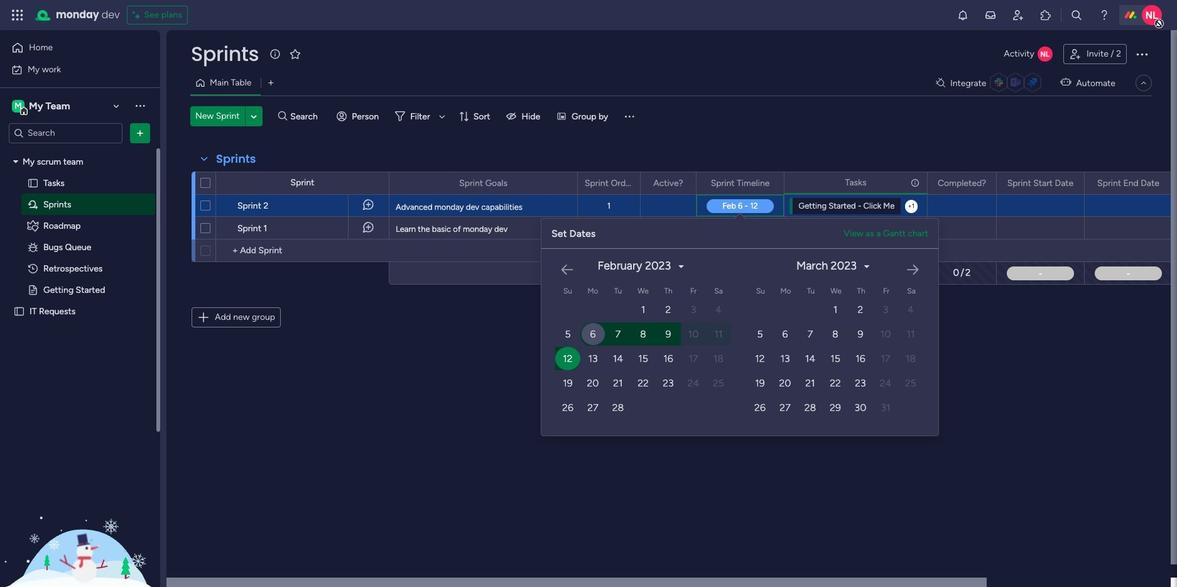 Task type: locate. For each thing, give the bounding box(es) containing it.
list box
[[0, 148, 160, 492]]

see plans image
[[133, 8, 144, 23]]

0 vertical spatial public board image
[[27, 177, 39, 189]]

1 horizontal spatial caret down image
[[679, 262, 684, 271]]

arrow down image
[[435, 109, 450, 124]]

menu image
[[624, 110, 636, 123]]

region
[[542, 244, 1178, 445]]

None field
[[188, 41, 262, 67], [213, 151, 259, 167], [843, 176, 870, 190], [456, 176, 511, 190], [582, 176, 637, 190], [651, 176, 687, 190], [708, 176, 773, 190], [935, 176, 990, 190], [1005, 176, 1078, 190], [1095, 176, 1163, 190], [188, 41, 262, 67], [213, 151, 259, 167], [843, 176, 870, 190], [456, 176, 511, 190], [582, 176, 637, 190], [651, 176, 687, 190], [708, 176, 773, 190], [935, 176, 990, 190], [1005, 176, 1078, 190], [1095, 176, 1163, 190]]

0 horizontal spatial public board image
[[13, 305, 25, 317]]

workspace image
[[12, 99, 25, 113]]

caret down image
[[13, 157, 18, 166], [679, 262, 684, 271], [865, 262, 870, 271]]

Search field
[[287, 107, 325, 125]]

notifications image
[[957, 9, 970, 21]]

show board description image
[[268, 48, 283, 60]]

public board image
[[27, 177, 39, 189], [13, 305, 25, 317]]

board activity image
[[1038, 47, 1053, 62]]

options image
[[1135, 47, 1150, 62], [134, 127, 146, 139], [910, 172, 919, 193], [1067, 173, 1076, 194], [1155, 173, 1164, 194]]

home image
[[11, 41, 24, 54]]

autopilot image
[[1061, 74, 1072, 90]]

v2 search image
[[278, 109, 287, 123]]

workspace selection element
[[12, 98, 72, 115]]

invite members image
[[1013, 9, 1025, 21]]

workspace options image
[[134, 99, 146, 112]]

dapulse integrations image
[[937, 78, 946, 88]]

inbox image
[[985, 9, 998, 21]]

search everything image
[[1071, 9, 1084, 21]]

options image
[[560, 173, 569, 194], [623, 173, 632, 194], [679, 173, 688, 194], [767, 173, 776, 194], [979, 173, 988, 194], [175, 190, 185, 220], [175, 213, 185, 243]]

option
[[0, 150, 160, 153]]

collapse board header image
[[1140, 78, 1150, 88]]

0 horizontal spatial caret down image
[[13, 157, 18, 166]]



Task type: describe. For each thing, give the bounding box(es) containing it.
lottie animation image
[[0, 460, 160, 587]]

noah lott image
[[1143, 5, 1163, 25]]

public board image
[[27, 284, 39, 296]]

angle down image
[[251, 112, 257, 121]]

add to favorites image
[[289, 47, 302, 60]]

select product image
[[11, 9, 24, 21]]

my work image
[[11, 64, 23, 75]]

apps image
[[1040, 9, 1053, 21]]

lottie animation element
[[0, 460, 160, 587]]

Search in workspace field
[[26, 126, 105, 140]]

2 horizontal spatial caret down image
[[865, 262, 870, 271]]

add view image
[[269, 78, 274, 88]]

column information image
[[911, 178, 921, 188]]

+ Add Sprint text field
[[223, 243, 383, 258]]

1 vertical spatial public board image
[[13, 305, 25, 317]]

1 horizontal spatial public board image
[[27, 177, 39, 189]]

help image
[[1099, 9, 1111, 21]]



Task type: vqa. For each thing, say whether or not it's contained in the screenshot.
Public board IMAGE
yes



